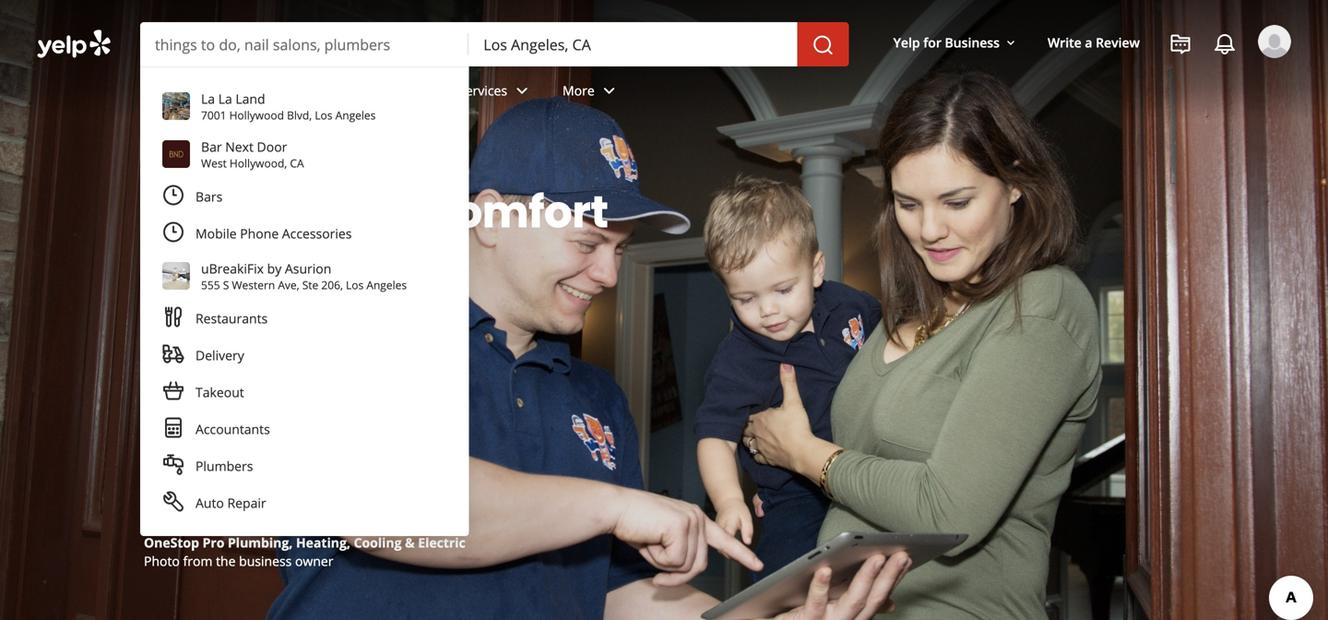 Task type: describe. For each thing, give the bounding box(es) containing it.
angeles inside la la land 7001 hollywood blvd, los angeles
[[336, 108, 376, 123]]

auto services link
[[412, 66, 548, 120]]

review
[[1096, 34, 1141, 51]]

takeout link
[[151, 374, 458, 411]]

search image
[[813, 34, 835, 56]]

yelp for business button
[[886, 26, 1026, 59]]

Near text field
[[484, 34, 783, 54]]

hvac
[[240, 272, 282, 293]]

la la land 7001 hollywood blvd, los angeles
[[201, 90, 376, 123]]

photo
[[144, 552, 180, 570]]

onestop
[[144, 534, 199, 551]]

accountants
[[196, 420, 270, 438]]

24 plumbers v2 image
[[162, 453, 185, 476]]

hollywood
[[229, 108, 284, 123]]

projects image
[[1170, 33, 1192, 55]]

bar next door west hollywood, ca
[[201, 138, 304, 171]]

asurion
[[285, 260, 332, 277]]

onestop pro plumbing, heating, cooling & electric photo from the business owner
[[144, 534, 466, 570]]

next
[[225, 138, 254, 155]]

bob b. image
[[1259, 25, 1292, 58]]

24 clock v2 image
[[162, 221, 185, 243]]

door
[[257, 138, 287, 155]]

repair
[[227, 494, 266, 512]]

24 accountants v2 image
[[162, 417, 185, 439]]

delivery
[[196, 346, 244, 364]]

business categories element
[[140, 66, 1292, 120]]

24 chevron down v2 image for auto services
[[511, 80, 533, 102]]

by
[[267, 260, 282, 277]]

write
[[1048, 34, 1082, 51]]

none field "near"
[[484, 34, 783, 54]]

hvac link
[[181, 260, 311, 305]]

auto for auto services
[[427, 82, 455, 99]]

hollywood,
[[230, 155, 287, 171]]

pro
[[203, 534, 225, 551]]

24 food v2 image
[[162, 306, 185, 328]]

restaurants inside business categories element
[[155, 82, 227, 99]]

los inside la la land 7001 hollywood blvd, los angeles
[[315, 108, 333, 123]]

&
[[405, 534, 415, 551]]

comfort
[[428, 181, 609, 243]]

mobile phone accessories link
[[151, 215, 458, 252]]

blvd,
[[287, 108, 312, 123]]

ubreakifix
[[201, 260, 264, 277]]

accountants link
[[151, 411, 458, 448]]

heating,
[[296, 534, 351, 551]]

2 la from the left
[[218, 90, 232, 108]]

write a review
[[1048, 34, 1141, 51]]



Task type: locate. For each thing, give the bounding box(es) containing it.
2 24 chevron down v2 image from the left
[[511, 80, 533, 102]]

0 horizontal spatial the
[[216, 552, 236, 570]]

auto right 24 auto repair v2 image
[[196, 494, 224, 512]]

bars
[[196, 188, 223, 205]]

0 horizontal spatial 24 chevron down v2 image
[[231, 80, 253, 102]]

24 chevron down v2 image
[[231, 80, 253, 102], [511, 80, 533, 102]]

owner
[[295, 552, 334, 570]]

auto
[[427, 82, 455, 99], [196, 494, 224, 512]]

yelp
[[894, 34, 921, 51]]

206,
[[321, 277, 343, 293]]

ubreakifix by asurion 555 s western ave, ste 206, los angeles
[[201, 260, 407, 293]]

0 horizontal spatial auto
[[196, 494, 224, 512]]

dial
[[181, 181, 268, 243]]

business
[[945, 34, 1000, 51]]

restaurants
[[155, 82, 227, 99], [196, 310, 268, 327]]

from
[[183, 552, 213, 570]]

24 chevron down v2 image right services on the top left of page
[[511, 80, 533, 102]]

ca
[[290, 155, 304, 171]]

business
[[239, 552, 292, 570]]

accessories
[[282, 225, 352, 242]]

restaurants down s in the top of the page
[[196, 310, 268, 327]]

plumbers link
[[151, 448, 458, 484]]

555
[[201, 277, 220, 293]]

24 chevron down v2 image for restaurants
[[231, 80, 253, 102]]

angeles
[[336, 108, 376, 123], [367, 277, 407, 293]]

yelp for business
[[894, 34, 1000, 51]]

1 vertical spatial auto
[[196, 494, 224, 512]]

auto left services on the top left of page
[[427, 82, 455, 99]]

1 vertical spatial los
[[346, 277, 364, 293]]

auto for auto repair
[[196, 494, 224, 512]]

west
[[201, 155, 227, 171]]

1 horizontal spatial auto
[[427, 82, 455, 99]]

restaurants link down ste
[[151, 300, 458, 337]]

24 search v2 image
[[210, 271, 233, 293]]

dial up the comfort
[[181, 181, 609, 243]]

the down pro
[[216, 552, 236, 570]]

None field
[[155, 34, 454, 54], [484, 34, 783, 54], [155, 34, 454, 54]]

los right blvd,
[[315, 108, 333, 123]]

0 vertical spatial restaurants link
[[140, 66, 268, 120]]

plumbing,
[[228, 534, 293, 551]]

1 vertical spatial the
[[216, 552, 236, 570]]

24 delivery v2 image
[[162, 343, 185, 365]]

plumbers
[[196, 457, 253, 475]]

for
[[924, 34, 942, 51]]

1 horizontal spatial the
[[345, 181, 419, 243]]

1 horizontal spatial los
[[346, 277, 364, 293]]

western
[[232, 277, 275, 293]]

mobile phone accessories
[[196, 225, 352, 242]]

land
[[236, 90, 265, 108]]

0 horizontal spatial la
[[201, 90, 215, 108]]

ste
[[302, 277, 319, 293]]

los inside ubreakifix by asurion 555 s western ave, ste 206, los angeles
[[346, 277, 364, 293]]

auto repair
[[196, 494, 266, 512]]

24 chevron down v2 image inside the restaurants link
[[231, 80, 253, 102]]

takeout
[[196, 383, 244, 401]]

0 vertical spatial angeles
[[336, 108, 376, 123]]

bars link
[[151, 178, 458, 215]]

1 vertical spatial restaurants link
[[151, 300, 458, 337]]

user actions element
[[879, 23, 1318, 137]]

angeles right 206, at the top left
[[367, 277, 407, 293]]

24 chevron down v2 image inside auto services 'link'
[[511, 80, 533, 102]]

0 vertical spatial the
[[345, 181, 419, 243]]

los
[[315, 108, 333, 123], [346, 277, 364, 293]]

  text field
[[155, 34, 454, 54]]

Find text field
[[155, 34, 454, 54]]

24 chevron down v2 image up hollywood
[[231, 80, 253, 102]]

onestop pro plumbing, heating, cooling & electric link
[[144, 534, 466, 551]]

phone
[[240, 225, 279, 242]]

ave,
[[278, 277, 300, 293]]

delivery link
[[151, 337, 458, 374]]

24 auto repair v2 image
[[162, 490, 185, 513]]

explore banner section banner
[[0, 0, 1329, 620]]

more
[[563, 82, 595, 99]]

0 vertical spatial auto
[[427, 82, 455, 99]]

1 horizontal spatial la
[[218, 90, 232, 108]]

None search field
[[0, 0, 1329, 566], [140, 22, 853, 66], [0, 0, 1329, 566], [140, 22, 853, 66]]

1 horizontal spatial 24 chevron down v2 image
[[511, 80, 533, 102]]

restaurants up the 7001
[[155, 82, 227, 99]]

angeles inside ubreakifix by asurion 555 s western ave, ste 206, los angeles
[[367, 277, 407, 293]]

the inside onestop pro plumbing, heating, cooling & electric photo from the business owner
[[216, 552, 236, 570]]

write a review link
[[1041, 26, 1148, 59]]

up
[[277, 181, 336, 243]]

more link
[[548, 66, 636, 120]]

la
[[201, 90, 215, 108], [218, 90, 232, 108]]

0 vertical spatial restaurants
[[155, 82, 227, 99]]

restaurants link up bar
[[140, 66, 268, 120]]

24 shopping v2 image
[[162, 380, 185, 402]]

24 chevron down v2 image
[[599, 80, 621, 102]]

0 vertical spatial los
[[315, 108, 333, 123]]

notifications image
[[1214, 33, 1237, 55]]

a
[[1085, 34, 1093, 51]]

cooling
[[354, 534, 402, 551]]

angeles right blvd,
[[336, 108, 376, 123]]

16 chevron down v2 image
[[1004, 36, 1019, 50]]

bar
[[201, 138, 222, 155]]

los right 206, at the top left
[[346, 277, 364, 293]]

7001
[[201, 108, 226, 123]]

the
[[345, 181, 419, 243], [216, 552, 236, 570]]

auto repair link
[[151, 484, 458, 521]]

1 vertical spatial angeles
[[367, 277, 407, 293]]

the right up
[[345, 181, 419, 243]]

restaurants link
[[140, 66, 268, 120], [151, 300, 458, 337]]

1 la from the left
[[201, 90, 215, 108]]

s
[[223, 277, 229, 293]]

mobile
[[196, 225, 237, 242]]

auto services
[[427, 82, 508, 99]]

24 clock v2 image
[[162, 184, 185, 206]]

electric
[[418, 534, 466, 551]]

1 vertical spatial restaurants
[[196, 310, 268, 327]]

auto inside 'link'
[[427, 82, 455, 99]]

services
[[459, 82, 508, 99]]

1 24 chevron down v2 image from the left
[[231, 80, 253, 102]]

0 horizontal spatial los
[[315, 108, 333, 123]]



Task type: vqa. For each thing, say whether or not it's contained in the screenshot.
the bottommost 24 clock v2 image
yes



